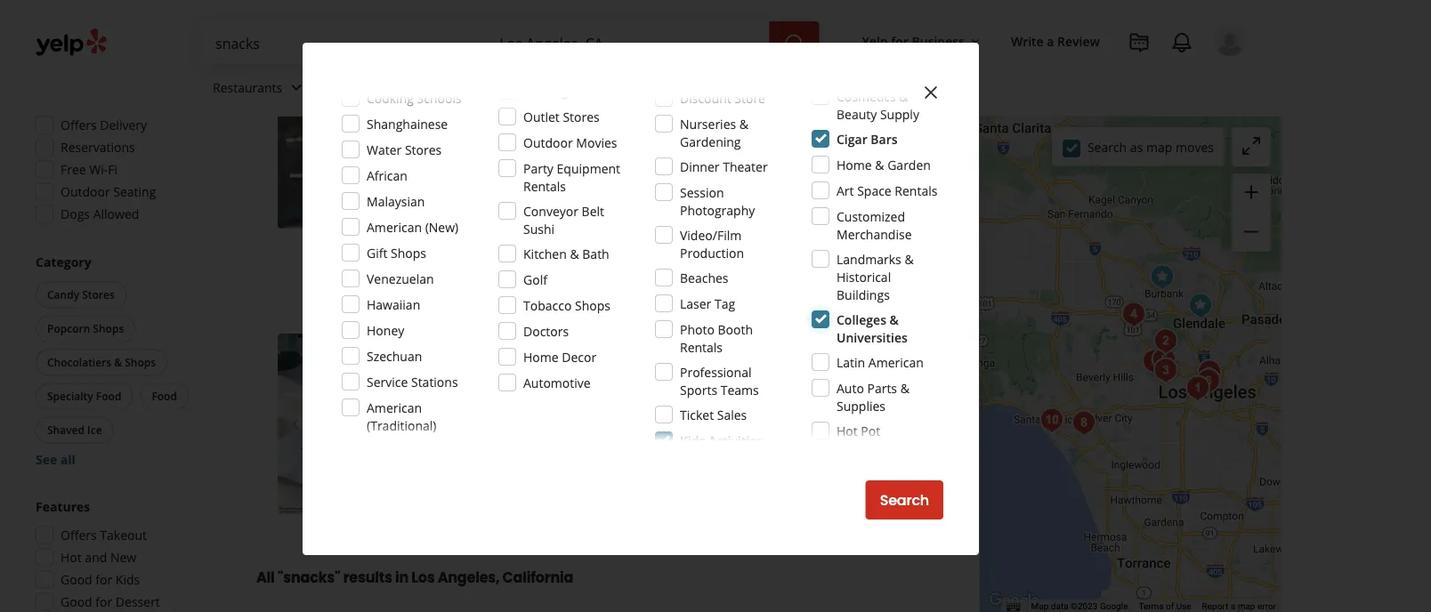 Task type: describe. For each thing, give the bounding box(es) containing it.
previous image for next image
[[285, 414, 306, 436]]

a for write
[[1047, 32, 1054, 49]]

automotive
[[523, 374, 591, 391]]

map
[[1031, 601, 1049, 612]]

usually
[[764, 203, 805, 220]]

1 ice cream & frozen yogurt button from the top
[[480, 105, 628, 122]]

ice for 1st ice cream & frozen yogurt button from the bottom of the page
[[484, 370, 499, 385]]

wow choripan image
[[1146, 342, 1182, 378]]

start order
[[830, 261, 907, 281]]

bars for juice
[[668, 106, 691, 121]]

auto parts & supplies
[[837, 380, 910, 414]]

wi-
[[89, 162, 108, 178]]

outdoor for outdoor movies
[[523, 134, 573, 151]]

mags,
[[879, 45, 913, 62]]

& inside button
[[694, 106, 702, 121]]

specialty
[[47, 389, 93, 404]]

1 vertical spatial dogs
[[61, 206, 90, 223]]

merchandise
[[837, 226, 912, 243]]

sunny blue image
[[1066, 405, 1102, 441]]

home services link
[[322, 64, 461, 116]]

1 vertical spatial american
[[869, 354, 924, 371]]

all
[[256, 568, 275, 588]]

activities
[[709, 432, 763, 449]]

belt
[[582, 203, 604, 219]]

dinner
[[680, 158, 720, 175]]

& inside auto parts & supplies
[[901, 380, 910, 397]]

24 chevron down v2 image for auto services 'link'
[[556, 77, 578, 98]]

features
[[36, 499, 90, 516]]

landmarks
[[837, 251, 902, 267]]

movies
[[576, 134, 617, 151]]

good for good for kids
[[61, 572, 92, 589]]

koreatown
[[834, 106, 897, 122]]

stores for water stores
[[405, 141, 442, 158]]

offers delivery
[[61, 117, 147, 134]]

levain bakery - larchmont village image
[[1137, 344, 1172, 380]]

hot dogs link
[[772, 105, 827, 122]]

use
[[1176, 601, 1192, 612]]

for for kids
[[96, 572, 112, 589]]

stores for outlet stores
[[563, 108, 600, 125]]

colleges & universities
[[837, 311, 908, 346]]

sushi
[[523, 220, 555, 237]]

outdoor for outdoor seating
[[498, 263, 542, 278]]

grab-and-go
[[498, 158, 571, 175]]

szechuan
[[367, 348, 422, 365]]

the
[[680, 203, 699, 220]]

they're
[[555, 221, 595, 238]]

& inside books, mags, music & video
[[874, 63, 883, 80]]

zoom out image
[[1241, 221, 1262, 243]]

free wi-fi
[[61, 162, 118, 178]]

hot for hot dogs
[[775, 106, 795, 121]]

$$$$ button
[[172, 6, 217, 33]]

1 horizontal spatial takeout
[[688, 263, 730, 278]]

booth
[[718, 321, 753, 338]]

hot for hot pot
[[837, 422, 858, 439]]

supply
[[880, 105, 919, 122]]

venezuelan
[[367, 270, 434, 287]]

2 ice cream & frozen yogurt link from the top
[[480, 369, 628, 386]]

yogurt for second ice cream & frozen yogurt button from the bottom of the page
[[589, 106, 625, 121]]

open until 10:00 pm
[[480, 133, 600, 150]]

i'm
[[683, 185, 700, 202]]

dairy queen/orange julius treat ctr link
[[480, 334, 801, 359]]

16 healthy dining v2 image
[[593, 159, 607, 173]]

dogs allowed
[[61, 206, 139, 223]]

mario kart snack station image
[[1116, 297, 1152, 332]]

customized
[[837, 208, 905, 225]]

1 vertical spatial delivery
[[614, 263, 656, 278]]

home for home & garden
[[837, 156, 872, 173]]

popcorn
[[47, 322, 90, 336]]

home & garden
[[837, 156, 931, 173]]

keyboard shortcuts image
[[1006, 603, 1021, 612]]

allowed
[[93, 206, 139, 223]]

flavor factory candy image
[[1183, 288, 1218, 324]]

1 frozen from the top
[[550, 106, 586, 121]]

reservations
[[61, 139, 135, 156]]

discount
[[680, 89, 731, 106]]

expand map image
[[1241, 135, 1262, 157]]

16 info v2 image
[[392, 1, 406, 15]]

outlet
[[523, 108, 560, 125]]

restaurants
[[213, 79, 282, 96]]

angeles,
[[438, 568, 500, 588]]

dogs inside button
[[797, 106, 823, 121]]

stores for candy stores
[[82, 288, 115, 303]]

juice
[[639, 106, 665, 121]]

conveyor
[[523, 203, 579, 219]]

outdoor seating
[[61, 184, 156, 201]]

latin american
[[837, 354, 924, 371]]

& inside colleges & universities
[[890, 311, 899, 328]]

store
[[735, 89, 765, 106]]

terms of use
[[1139, 601, 1192, 612]]

cooking
[[367, 89, 414, 106]]

smoothies
[[705, 106, 761, 121]]

next image
[[430, 414, 452, 436]]

terms
[[1139, 601, 1164, 612]]

yelp for business button
[[855, 25, 990, 57]]

map for moves
[[1146, 139, 1173, 156]]

hawaiian
[[367, 296, 420, 313]]

los
[[411, 568, 435, 588]]

ctr
[[774, 334, 801, 359]]

ice for second ice cream & frozen yogurt button from the bottom of the page
[[484, 106, 499, 121]]

sales
[[717, 406, 747, 423]]

good for dessert
[[61, 594, 160, 611]]

report
[[1202, 601, 1229, 612]]

as
[[1130, 139, 1143, 156]]

group containing offers delivery
[[30, 66, 221, 229]]

16 checkmark v2 image
[[670, 263, 685, 277]]

hot for hot and new
[[61, 550, 82, 567]]

parts
[[867, 380, 897, 397]]

outdoor seating
[[498, 263, 582, 278]]

category
[[36, 254, 91, 271]]

professional
[[680, 364, 752, 381]]

group containing category
[[32, 254, 221, 469]]

write a review
[[1011, 32, 1100, 49]]

good for good for dessert
[[61, 594, 92, 611]]

user actions element
[[848, 22, 1271, 132]]

outdoor movies
[[523, 134, 617, 151]]

see all
[[36, 452, 76, 469]]

24 chevron down v2 image inside home services link
[[425, 77, 446, 98]]

space
[[857, 182, 892, 199]]

way
[[808, 203, 831, 220]]

video/film
[[680, 227, 742, 243]]

home for home decor
[[523, 348, 559, 365]]

business categories element
[[199, 64, 1246, 116]]

water
[[367, 141, 402, 158]]

& inside nurseries & gardening
[[740, 115, 749, 132]]

have
[[550, 185, 581, 202]]

julius
[[668, 334, 717, 359]]

1 cream from the top
[[502, 106, 537, 121]]

of inside "where have u been juicy?!?! i'm always slightly disappointed with smoothie/juice places because the drinks are usually way too sweet and taste like they're made of artificial syrups.…"
[[635, 221, 646, 238]]

food inside "button"
[[96, 389, 121, 404]]

write a review link
[[1004, 25, 1107, 57]]

2 ice cream & frozen yogurt button from the top
[[480, 369, 628, 386]]

candy stores
[[47, 288, 115, 303]]

1 ice cream & frozen yogurt link from the top
[[480, 105, 628, 122]]

sweet
[[857, 203, 891, 220]]

dairy queen/orange julius treat ctr
[[480, 334, 801, 359]]

1 vertical spatial takeout
[[100, 527, 147, 544]]

ice inside shaved ice button
[[87, 423, 102, 438]]

seating
[[113, 184, 156, 201]]

customized merchandise
[[837, 208, 912, 243]]

a for report
[[1231, 601, 1236, 612]]

rentals for booth
[[680, 339, 723, 356]]

and inside 'group'
[[85, 550, 107, 567]]

queen/orange
[[532, 334, 664, 359]]

food inside button
[[152, 389, 177, 404]]

1 vertical spatial of
[[1166, 601, 1174, 612]]

chocolatiers & shops
[[47, 356, 156, 370]]

kids inside 'group'
[[116, 572, 140, 589]]



Task type: vqa. For each thing, say whether or not it's contained in the screenshot.
$$$$
yes



Task type: locate. For each thing, give the bounding box(es) containing it.
american for american (traditional)
[[367, 399, 422, 416]]

rentals for space
[[895, 182, 938, 199]]

honey
[[367, 322, 404, 339]]

1 good from the top
[[61, 572, 92, 589]]

juice bars & smoothies link
[[636, 105, 765, 122]]

american up parts
[[869, 354, 924, 371]]

sunny blue image
[[1034, 403, 1070, 438]]

dogs down the outdoor seating
[[61, 206, 90, 223]]

(new)
[[425, 219, 459, 235]]

1 horizontal spatial a
[[1231, 601, 1236, 612]]

$$$$
[[182, 12, 207, 27]]

"where
[[500, 185, 547, 202]]

2 yogurt from the top
[[589, 370, 625, 385]]

search for search
[[880, 490, 929, 510]]

auto inside auto parts & supplies
[[837, 380, 864, 397]]

map region
[[828, 0, 1283, 612]]

ice right "shaved"
[[87, 423, 102, 438]]

search inside "button"
[[880, 490, 929, 510]]

0 horizontal spatial delivery
[[100, 117, 147, 134]]

info icon image
[[700, 158, 715, 172], [700, 158, 715, 172]]

party
[[523, 160, 554, 177]]

group containing features
[[30, 498, 221, 612]]

outdoor inside search dialog
[[523, 134, 573, 151]]

0 horizontal spatial and
[[85, 550, 107, 567]]

frozen down 'home decor'
[[550, 370, 586, 385]]

2 vertical spatial for
[[96, 594, 112, 611]]

for for business
[[891, 32, 909, 49]]

hot right store
[[775, 106, 795, 121]]

kids
[[680, 432, 705, 449], [116, 572, 140, 589]]

american down 'malaysian'
[[367, 219, 422, 235]]

1 vertical spatial auto
[[837, 380, 864, 397]]

teams
[[721, 381, 759, 398]]

2 services from the left
[[506, 79, 553, 96]]

0 vertical spatial ice cream & frozen yogurt button
[[480, 105, 628, 122]]

0 vertical spatial offers
[[61, 117, 97, 134]]

rentals down garden
[[895, 182, 938, 199]]

0 horizontal spatial search
[[880, 490, 929, 510]]

1 horizontal spatial map
[[1238, 601, 1256, 612]]

1 yogurt from the top
[[589, 106, 625, 121]]

made
[[598, 221, 631, 238]]

syrups.…"
[[699, 221, 755, 238]]

0 vertical spatial of
[[635, 221, 646, 238]]

0 horizontal spatial rentals
[[523, 178, 566, 194]]

shops up food button
[[125, 356, 156, 370]]

1 vertical spatial ice cream & frozen yogurt link
[[480, 369, 628, 386]]

outlet stores
[[523, 108, 600, 125]]

nurseries
[[680, 115, 736, 132]]

slightly
[[746, 185, 786, 202]]

2 horizontal spatial rentals
[[895, 182, 938, 199]]

shops inside 'button'
[[125, 356, 156, 370]]

1 horizontal spatial delivery
[[614, 263, 656, 278]]

0 vertical spatial frozen
[[550, 106, 586, 121]]

services up shanghainese
[[374, 79, 422, 96]]

yogurt up movies
[[589, 106, 625, 121]]

zoom in image
[[1241, 182, 1262, 203]]

hot inside hot dogs button
[[775, 106, 795, 121]]

0 horizontal spatial dogs
[[61, 206, 90, 223]]

decor
[[562, 348, 597, 365]]

kids down new
[[116, 572, 140, 589]]

shops for popcorn shops
[[93, 322, 124, 336]]

ice cream & frozen yogurt for 1st ice cream & frozen yogurt button from the bottom of the page
[[484, 370, 625, 385]]

previous image
[[285, 128, 306, 149], [285, 414, 306, 436]]

review
[[1058, 32, 1100, 49]]

home up shanghainese
[[336, 79, 371, 96]]

1 horizontal spatial services
[[506, 79, 553, 96]]

rentals inside party equipment rentals
[[523, 178, 566, 194]]

previous image for next icon
[[285, 128, 306, 149]]

2 previous image from the top
[[285, 414, 306, 436]]

gift shops
[[367, 244, 426, 261]]

sports
[[680, 381, 718, 398]]

auto for auto services
[[475, 79, 502, 96]]

2 vertical spatial stores
[[82, 288, 115, 303]]

cosmetics & beauty supply
[[837, 88, 919, 122]]

hot and new
[[61, 550, 136, 567]]

0 horizontal spatial takeout
[[100, 527, 147, 544]]

and up good for kids
[[85, 550, 107, 567]]

0 vertical spatial american
[[367, 219, 422, 235]]

24 chevron down v2 image for restaurants link
[[286, 77, 307, 98]]

1 horizontal spatial 24 chevron down v2 image
[[556, 77, 578, 98]]

24 chevron down v2 image up shanghainese
[[425, 77, 446, 98]]

outdoor down kitchen
[[498, 263, 542, 278]]

outdoor up and-
[[523, 134, 573, 151]]

for down good for kids
[[96, 594, 112, 611]]

yogurt for 1st ice cream & frozen yogurt button from the bottom of the page
[[589, 370, 625, 385]]

1 horizontal spatial bars
[[871, 130, 898, 147]]

search left as at the top right of the page
[[1088, 139, 1127, 156]]

10:00
[[546, 133, 578, 150]]

stores down shanghainese
[[405, 141, 442, 158]]

grab-
[[498, 158, 531, 175]]

ice cream & frozen yogurt down "boating"
[[484, 106, 625, 121]]

0 horizontal spatial kids
[[116, 572, 140, 589]]

map right as at the top right of the page
[[1146, 139, 1173, 156]]

0 vertical spatial previous image
[[285, 128, 306, 149]]

rentals down party
[[523, 178, 566, 194]]

delivery up reservations
[[100, 117, 147, 134]]

©2023
[[1071, 601, 1098, 612]]

1 vertical spatial ice cream & frozen yogurt
[[484, 370, 625, 385]]

kids inside search dialog
[[680, 432, 705, 449]]

ticket sales
[[680, 406, 747, 423]]

landmarks & historical buildings
[[837, 251, 914, 303]]

katsu sando image
[[1192, 355, 1227, 390]]

for down hot and new
[[96, 572, 112, 589]]

good
[[61, 572, 92, 589], [61, 594, 92, 611]]

supplies
[[837, 397, 886, 414]]

0 vertical spatial slideshow element
[[278, 48, 459, 229]]

california
[[503, 568, 574, 588]]

0 horizontal spatial auto
[[475, 79, 502, 96]]

rentals for equipment
[[523, 178, 566, 194]]

laser
[[680, 295, 711, 312]]

good for kids
[[61, 572, 140, 589]]

close image
[[920, 82, 942, 103]]

0 vertical spatial search
[[1088, 139, 1127, 156]]

1 vertical spatial outdoor
[[61, 184, 110, 201]]

rentals inside photo booth rentals
[[680, 339, 723, 356]]

yogurt down queen/orange
[[589, 370, 625, 385]]

1 food from the left
[[96, 389, 121, 404]]

takeout down production
[[688, 263, 730, 278]]

latin
[[837, 354, 865, 371]]

16 chevron down v2 image
[[968, 34, 983, 49]]

bars inside search dialog
[[871, 130, 898, 147]]

home decor
[[523, 348, 597, 365]]

always
[[704, 185, 743, 202]]

search for search as map moves
[[1088, 139, 1127, 156]]

2 vertical spatial american
[[367, 399, 422, 416]]

1 vertical spatial a
[[1231, 601, 1236, 612]]

beaches
[[680, 269, 729, 286]]

0 vertical spatial outdoor
[[523, 134, 573, 151]]

0 vertical spatial stores
[[563, 108, 600, 125]]

offers up reservations
[[61, 117, 97, 134]]

2 24 chevron down v2 image from the left
[[641, 77, 662, 98]]

0 vertical spatial takeout
[[688, 263, 730, 278]]

1 horizontal spatial dogs
[[797, 106, 823, 121]]

home inside business categories element
[[336, 79, 371, 96]]

bars right 'juice'
[[668, 106, 691, 121]]

conveyor belt sushi
[[523, 203, 604, 237]]

ice cream & frozen yogurt link down 'home decor'
[[480, 369, 628, 386]]

dairy queen/orange julius treat ctr image
[[278, 334, 459, 515]]

like
[[532, 221, 552, 238]]

0 vertical spatial yogurt
[[589, 106, 625, 121]]

1 horizontal spatial and
[[894, 203, 917, 220]]

24 chevron down v2 image up 'juice'
[[641, 77, 662, 98]]

1 24 chevron down v2 image from the left
[[425, 77, 446, 98]]

shops for gift shops
[[391, 244, 426, 261]]

shaved
[[47, 423, 85, 438]]

1 vertical spatial stores
[[405, 141, 442, 158]]

2 vertical spatial home
[[523, 348, 559, 365]]

2 vertical spatial hot
[[61, 550, 82, 567]]

delivery left 16 checkmark v2 image
[[614, 263, 656, 278]]

hot dogs button
[[772, 105, 827, 122]]

1 horizontal spatial hot
[[775, 106, 795, 121]]

cream down dairy
[[502, 370, 537, 385]]

2 24 chevron down v2 image from the left
[[556, 77, 578, 98]]

error
[[1258, 601, 1276, 612]]

24 chevron down v2 image inside restaurants link
[[286, 77, 307, 98]]

1 horizontal spatial rentals
[[680, 339, 723, 356]]

& inside cosmetics & beauty supply
[[899, 88, 908, 105]]

for for dessert
[[96, 594, 112, 611]]

& inside landmarks & historical buildings
[[905, 251, 914, 267]]

kids down ticket
[[680, 432, 705, 449]]

and
[[894, 203, 917, 220], [85, 550, 107, 567]]

specialty food button
[[36, 384, 133, 410]]

1 vertical spatial hot
[[837, 422, 858, 439]]

art
[[837, 182, 854, 199]]

art space rentals
[[837, 182, 938, 199]]

stores right candy
[[82, 288, 115, 303]]

2 cream from the top
[[502, 370, 537, 385]]

ice cream & frozen yogurt
[[484, 106, 625, 121], [484, 370, 625, 385]]

and down art space rentals
[[894, 203, 917, 220]]

bars for cigar
[[871, 130, 898, 147]]

2 horizontal spatial stores
[[563, 108, 600, 125]]

0 vertical spatial home
[[336, 79, 371, 96]]

kitchen
[[523, 245, 567, 262]]

auto services
[[475, 79, 553, 96]]

1 horizontal spatial stores
[[405, 141, 442, 158]]

2 slideshow element from the top
[[278, 334, 459, 515]]

data
[[1051, 601, 1069, 612]]

stations
[[411, 373, 458, 390]]

hot dogs
[[775, 106, 823, 121]]

1 vertical spatial kids
[[116, 572, 140, 589]]

88 hotdog & juicy image
[[278, 48, 459, 229], [1148, 353, 1184, 389], [1148, 353, 1184, 389]]

equipment
[[557, 160, 620, 177]]

0 horizontal spatial map
[[1146, 139, 1173, 156]]

shops down american (new)
[[391, 244, 426, 261]]

group
[[30, 66, 221, 229], [1232, 174, 1271, 252], [32, 254, 221, 469], [30, 498, 221, 612]]

1 horizontal spatial kids
[[680, 432, 705, 449]]

0 horizontal spatial bars
[[668, 106, 691, 121]]

1 24 chevron down v2 image from the left
[[286, 77, 307, 98]]

for right yelp
[[891, 32, 909, 49]]

1 horizontal spatial food
[[152, 389, 177, 404]]

0 vertical spatial for
[[891, 32, 909, 49]]

ice cream & frozen yogurt for second ice cream & frozen yogurt button from the bottom of the page
[[484, 106, 625, 121]]

malaysian
[[367, 193, 425, 210]]

1 horizontal spatial 24 chevron down v2 image
[[641, 77, 662, 98]]

1 vertical spatial for
[[96, 572, 112, 589]]

hot pot
[[837, 422, 881, 439]]

ice cream & frozen yogurt button down "boating"
[[480, 105, 628, 122]]

auto inside 'link'
[[475, 79, 502, 96]]

0 horizontal spatial hot
[[61, 550, 82, 567]]

0 vertical spatial dogs
[[797, 106, 823, 121]]

24 chevron down v2 image
[[425, 77, 446, 98], [641, 77, 662, 98]]

hot inside 'group'
[[61, 550, 82, 567]]

1 vertical spatial bars
[[871, 130, 898, 147]]

offers up hot and new
[[61, 527, 97, 544]]

services up outlet
[[506, 79, 553, 96]]

start order link
[[813, 252, 924, 291]]

are
[[742, 203, 761, 220]]

home down cigar
[[837, 156, 872, 173]]

1 ice cream & frozen yogurt from the top
[[484, 106, 625, 121]]

candy
[[47, 288, 79, 303]]

0 horizontal spatial food
[[96, 389, 121, 404]]

0 vertical spatial delivery
[[100, 117, 147, 134]]

notifications image
[[1171, 32, 1193, 53]]

u
[[584, 185, 593, 202]]

0 vertical spatial auto
[[475, 79, 502, 96]]

2 good from the top
[[61, 594, 92, 611]]

1 horizontal spatial home
[[523, 348, 559, 365]]

1 vertical spatial frozen
[[550, 370, 586, 385]]

outdoor for outdoor seating
[[61, 184, 110, 201]]

map left error
[[1238, 601, 1256, 612]]

home down doctors
[[523, 348, 559, 365]]

hot inside search dialog
[[837, 422, 858, 439]]

0 horizontal spatial home
[[336, 79, 371, 96]]

1 services from the left
[[374, 79, 422, 96]]

2 ice cream & frozen yogurt from the top
[[484, 370, 625, 385]]

auto right schools
[[475, 79, 502, 96]]

ice up open
[[484, 106, 499, 121]]

offers for offers takeout
[[61, 527, 97, 544]]

2 food from the left
[[152, 389, 177, 404]]

specialty food
[[47, 389, 121, 404]]

ice cream & frozen yogurt link down "boating"
[[480, 105, 628, 122]]

24 chevron down v2 image
[[286, 77, 307, 98], [556, 77, 578, 98]]

search dialog
[[0, 0, 1431, 612]]

1 vertical spatial cream
[[502, 370, 537, 385]]

1 previous image from the top
[[285, 128, 306, 149]]

a right the write
[[1047, 32, 1054, 49]]

rentals down photo
[[680, 339, 723, 356]]

search down the pot
[[880, 490, 929, 510]]

ice cream & frozen yogurt down 'home decor'
[[484, 370, 625, 385]]

stores
[[563, 108, 600, 125], [405, 141, 442, 158], [82, 288, 115, 303]]

american (new)
[[367, 219, 459, 235]]

bars inside button
[[668, 106, 691, 121]]

0 vertical spatial map
[[1146, 139, 1173, 156]]

hot left the pot
[[837, 422, 858, 439]]

1 vertical spatial home
[[837, 156, 872, 173]]

services for home services
[[374, 79, 422, 96]]

0 vertical spatial and
[[894, 203, 917, 220]]

1 vertical spatial offers
[[61, 527, 97, 544]]

yelp for business
[[862, 32, 965, 49]]

1 vertical spatial search
[[880, 490, 929, 510]]

0 vertical spatial a
[[1047, 32, 1054, 49]]

1 horizontal spatial auto
[[837, 380, 864, 397]]

2 offers from the top
[[61, 527, 97, 544]]

24 chevron down v2 image inside auto services 'link'
[[556, 77, 578, 98]]

slideshow element
[[278, 48, 459, 229], [278, 334, 459, 515]]

2 vertical spatial ice
[[87, 423, 102, 438]]

& inside 'button'
[[114, 356, 122, 370]]

delivery
[[100, 117, 147, 134], [614, 263, 656, 278]]

american for american (new)
[[367, 219, 422, 235]]

hot up good for kids
[[61, 550, 82, 567]]

1 vertical spatial yogurt
[[589, 370, 625, 385]]

shanghainese
[[367, 115, 448, 132]]

24 chevron down v2 image right restaurants
[[286, 77, 307, 98]]

projects image
[[1129, 32, 1150, 53]]

24 chevron down v2 image up the outlet stores
[[556, 77, 578, 98]]

kaminari gyoza bar image
[[1191, 364, 1226, 399]]

2 vertical spatial outdoor
[[498, 263, 542, 278]]

1 vertical spatial ice
[[484, 370, 499, 385]]

cream down the "auto services"
[[502, 106, 537, 121]]

2 frozen from the top
[[550, 370, 586, 385]]

map for error
[[1238, 601, 1256, 612]]

1 horizontal spatial search
[[1088, 139, 1127, 156]]

a right the report
[[1231, 601, 1236, 612]]

(traditional)
[[367, 417, 437, 434]]

None search field
[[201, 21, 823, 64]]

stores up pm
[[563, 108, 600, 125]]

for inside button
[[891, 32, 909, 49]]

search image
[[784, 33, 805, 54]]

shops inside button
[[93, 322, 124, 336]]

video/film production
[[680, 227, 744, 261]]

because
[[629, 203, 677, 220]]

0 horizontal spatial stores
[[82, 288, 115, 303]]

boating
[[523, 82, 568, 99]]

0 vertical spatial ice cream & frozen yogurt
[[484, 106, 625, 121]]

see
[[36, 452, 57, 469]]

next image
[[430, 128, 452, 149]]

2 horizontal spatial hot
[[837, 422, 858, 439]]

1 vertical spatial map
[[1238, 601, 1256, 612]]

delivery inside 'group'
[[100, 117, 147, 134]]

takeout
[[688, 263, 730, 278], [100, 527, 147, 544]]

auto for auto parts & supplies
[[837, 380, 864, 397]]

hot
[[775, 106, 795, 121], [837, 422, 858, 439], [61, 550, 82, 567]]

0 vertical spatial hot
[[775, 106, 795, 121]]

0 vertical spatial ice
[[484, 106, 499, 121]]

1 vertical spatial previous image
[[285, 414, 306, 436]]

0 horizontal spatial 24 chevron down v2 image
[[425, 77, 446, 98]]

0 horizontal spatial of
[[635, 221, 646, 238]]

ice cream & frozen yogurt button down 'home decor'
[[480, 369, 628, 386]]

1 vertical spatial and
[[85, 550, 107, 567]]

shops
[[391, 244, 426, 261], [575, 297, 611, 314], [93, 322, 124, 336], [125, 356, 156, 370]]

see all button
[[36, 452, 76, 469]]

production
[[680, 244, 744, 261]]

free
[[61, 162, 86, 178]]

and-
[[531, 158, 557, 175]]

shops up queen/orange
[[575, 297, 611, 314]]

good down good for kids
[[61, 594, 92, 611]]

bars up home & garden
[[871, 130, 898, 147]]

kids activities
[[680, 432, 763, 449]]

ice down dairy
[[484, 370, 499, 385]]

music
[[837, 63, 871, 80]]

kream image
[[1180, 371, 1216, 406]]

0 vertical spatial cream
[[502, 106, 537, 121]]

0 horizontal spatial services
[[374, 79, 422, 96]]

services inside home services link
[[374, 79, 422, 96]]

stores inside button
[[82, 288, 115, 303]]

home for home services
[[336, 79, 371, 96]]

bars
[[668, 106, 691, 121], [871, 130, 898, 147]]

juice bars & smoothies
[[639, 106, 761, 121]]

google image
[[985, 589, 1044, 612]]

1 horizontal spatial of
[[1166, 601, 1174, 612]]

&
[[874, 63, 883, 80], [899, 88, 908, 105], [540, 106, 548, 121], [694, 106, 702, 121], [740, 115, 749, 132], [875, 156, 884, 173], [570, 245, 579, 262], [905, 251, 914, 267], [890, 311, 899, 328], [114, 356, 122, 370], [540, 370, 548, 385], [901, 380, 910, 397]]

historical
[[837, 268, 891, 285]]

shops up the chocolatiers & shops
[[93, 322, 124, 336]]

go
[[557, 158, 571, 175]]

1 slideshow element from the top
[[278, 48, 459, 229]]

american inside american (traditional)
[[367, 399, 422, 416]]

services for auto services
[[506, 79, 553, 96]]

takeout up new
[[100, 527, 147, 544]]

outdoor down free wi-fi
[[61, 184, 110, 201]]

1 offers from the top
[[61, 117, 97, 134]]

party equipment rentals
[[523, 160, 620, 194]]

results
[[343, 568, 392, 588]]

of down because
[[635, 221, 646, 238]]

1 vertical spatial ice cream & frozen yogurt button
[[480, 369, 628, 386]]

map
[[1146, 139, 1173, 156], [1238, 601, 1256, 612]]

tobacco shops
[[523, 297, 611, 314]]

dairy queen/orange julius treat ctr image
[[1145, 259, 1180, 295]]

popcorn shops
[[47, 322, 124, 336]]

treat
[[722, 334, 769, 359]]

good down hot and new
[[61, 572, 92, 589]]

shops for tobacco shops
[[575, 297, 611, 314]]

0 horizontal spatial a
[[1047, 32, 1054, 49]]

0 vertical spatial bars
[[668, 106, 691, 121]]

of left use
[[1166, 601, 1174, 612]]

0 vertical spatial good
[[61, 572, 92, 589]]

american up (traditional) at left bottom
[[367, 399, 422, 416]]

auto up supplies
[[837, 380, 864, 397]]

services inside auto services 'link'
[[506, 79, 553, 96]]

bhan kanom thai image
[[1148, 324, 1184, 359]]

offers for offers delivery
[[61, 117, 97, 134]]

restaurants link
[[199, 64, 322, 116]]

dogs left beauty
[[797, 106, 823, 121]]

candy stores button
[[36, 282, 126, 309]]

2 horizontal spatial home
[[837, 156, 872, 173]]

and inside "where have u been juicy?!?! i'm always slightly disappointed with smoothie/juice places because the drinks are usually way too sweet and taste like they're made of artificial syrups.…"
[[894, 203, 917, 220]]

outdoor inside 'group'
[[61, 184, 110, 201]]

frozen up 10:00
[[550, 106, 586, 121]]



